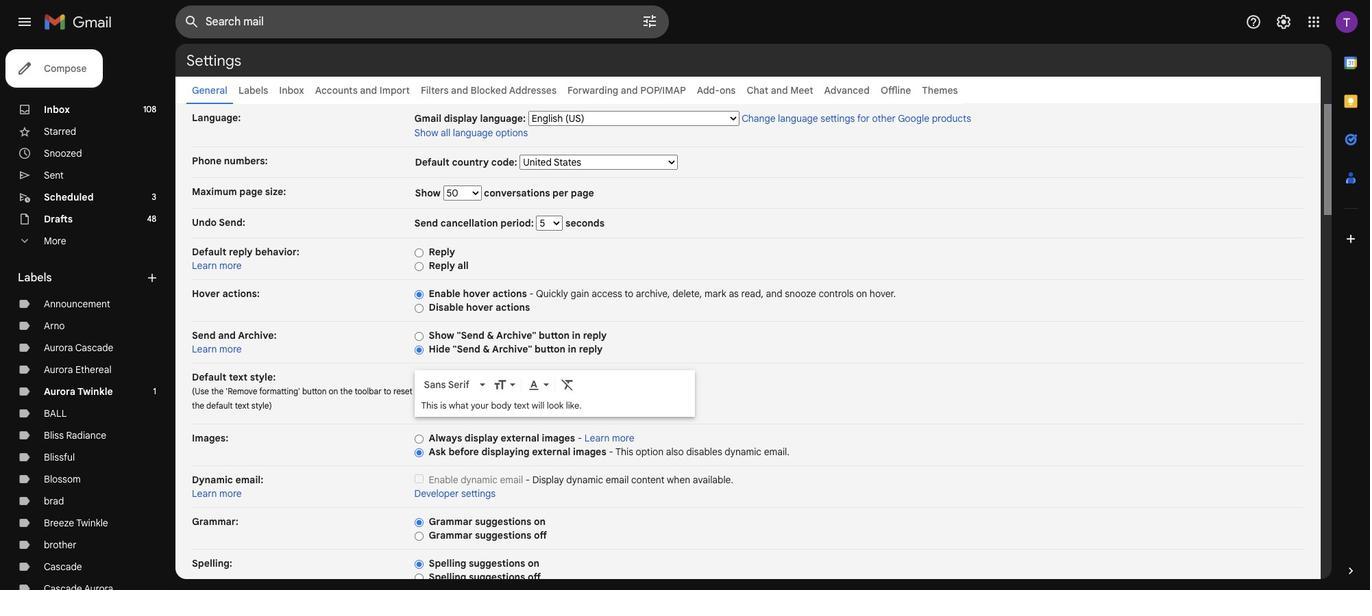 Task type: locate. For each thing, give the bounding box(es) containing it.
learn down dynamic
[[192, 488, 217, 500]]

page right per on the left top of the page
[[571, 187, 594, 199]]

language:
[[192, 112, 241, 124]]

default down undo
[[192, 246, 226, 258]]

to inside default text style: (use the 'remove formatting' button on the toolbar to reset the default text style)
[[384, 387, 391, 397]]

0 vertical spatial archive"
[[496, 330, 536, 342]]

2 vertical spatial show
[[429, 330, 454, 342]]

language down the meet
[[778, 112, 818, 125]]

Grammar suggestions off radio
[[414, 532, 423, 542]]

reply down send:
[[229, 246, 253, 258]]

1 vertical spatial archive"
[[492, 343, 532, 356]]

aurora down arno link
[[44, 342, 73, 354]]

enable dynamic email - display dynamic email content when available. developer settings
[[414, 474, 733, 500]]

2 horizontal spatial the
[[340, 387, 353, 397]]

2 vertical spatial default
[[192, 371, 226, 384]]

1 vertical spatial button
[[535, 343, 565, 356]]

0 vertical spatial to
[[625, 288, 633, 300]]

show down gmail
[[414, 127, 438, 139]]

actions up disable hover actions
[[492, 288, 527, 300]]

settings
[[821, 112, 855, 125], [461, 488, 496, 500]]

& up 'hide "send & archive" button in reply' in the bottom left of the page
[[487, 330, 494, 342]]

labels navigation
[[0, 44, 175, 591]]

and for meet
[[771, 84, 788, 97]]

look
[[547, 400, 564, 412]]

1 vertical spatial hover
[[466, 302, 493, 314]]

1 vertical spatial off
[[528, 572, 541, 584]]

ons
[[720, 84, 736, 97]]

actions up 'show "send & archive" button in reply'
[[496, 302, 530, 314]]

0 horizontal spatial the
[[192, 401, 204, 411]]

learn up hover
[[192, 260, 217, 272]]

0 vertical spatial default
[[415, 156, 450, 169]]

learn more link down archive:
[[192, 343, 242, 356]]

0 horizontal spatial inbox link
[[44, 103, 70, 116]]

0 horizontal spatial this
[[421, 400, 438, 412]]

0 horizontal spatial language
[[453, 127, 493, 139]]

1 aurora from the top
[[44, 342, 73, 354]]

spelling right spelling suggestions on option
[[429, 558, 466, 570]]

suggestions up grammar suggestions off
[[475, 516, 531, 528]]

default for default reply behavior: learn more
[[192, 246, 226, 258]]

1 horizontal spatial settings
[[821, 112, 855, 125]]

0 horizontal spatial settings
[[461, 488, 496, 500]]

hover.
[[870, 288, 896, 300]]

snoozed link
[[44, 147, 82, 160]]

brad
[[44, 496, 64, 508]]

toolbar
[[355, 387, 382, 397]]

labels down more
[[18, 271, 52, 285]]

language down gmail display language:
[[453, 127, 493, 139]]

archive,
[[636, 288, 670, 300]]

send up reply option at the top left
[[414, 217, 438, 230]]

2 reply from the top
[[429, 260, 455, 272]]

2 vertical spatial reply
[[579, 343, 603, 356]]

1 horizontal spatial page
[[571, 187, 594, 199]]

0 vertical spatial images
[[542, 432, 575, 445]]

'remove
[[226, 387, 257, 397]]

reply down access
[[583, 330, 607, 342]]

all for reply
[[458, 260, 469, 272]]

default for default country code:
[[415, 156, 450, 169]]

aurora twinkle link
[[44, 386, 113, 398]]

cascade up 'ethereal'
[[75, 342, 113, 354]]

0 vertical spatial &
[[487, 330, 494, 342]]

learn
[[192, 260, 217, 272], [192, 343, 217, 356], [585, 432, 610, 445], [192, 488, 217, 500]]

1 vertical spatial inbox
[[44, 103, 70, 116]]

0 vertical spatial send
[[414, 217, 438, 230]]

0 horizontal spatial email
[[500, 474, 523, 487]]

default left country
[[415, 156, 450, 169]]

Hide "Send & Archive" button in reply radio
[[414, 345, 423, 356]]

0 horizontal spatial labels
[[18, 271, 52, 285]]

1 vertical spatial labels
[[18, 271, 52, 285]]

1 vertical spatial settings
[[461, 488, 496, 500]]

aurora for aurora twinkle
[[44, 386, 75, 398]]

labels inside 'navigation'
[[18, 271, 52, 285]]

style:
[[250, 371, 276, 384]]

0 vertical spatial enable
[[429, 288, 460, 300]]

and
[[360, 84, 377, 97], [451, 84, 468, 97], [621, 84, 638, 97], [771, 84, 788, 97], [766, 288, 782, 300], [218, 330, 236, 342]]

starred link
[[44, 125, 76, 138]]

1 vertical spatial aurora
[[44, 364, 73, 376]]

dynamic left email.
[[725, 446, 761, 459]]

2 aurora from the top
[[44, 364, 73, 376]]

hover for disable
[[466, 302, 493, 314]]

settings left for in the right of the page
[[821, 112, 855, 125]]

show up the hide
[[429, 330, 454, 342]]

learn inside the send and archive: learn more
[[192, 343, 217, 356]]

snooze
[[785, 288, 816, 300]]

suggestions down grammar suggestions on
[[475, 530, 531, 542]]

compose button
[[5, 49, 103, 88]]

0 vertical spatial settings
[[821, 112, 855, 125]]

this
[[421, 400, 438, 412], [615, 446, 633, 459]]

1 spelling from the top
[[429, 558, 466, 570]]

advanced search options image
[[636, 8, 663, 35]]

learn up (use
[[192, 343, 217, 356]]

1 horizontal spatial labels
[[238, 84, 268, 97]]

& down 'show "send & archive" button in reply'
[[483, 343, 490, 356]]

per
[[552, 187, 568, 199]]

1 vertical spatial cascade
[[44, 561, 82, 574]]

display for always
[[465, 432, 498, 445]]

default inside default text style: (use the 'remove formatting' button on the toolbar to reset the default text style)
[[192, 371, 226, 384]]

brad link
[[44, 496, 64, 508]]

0 vertical spatial twinkle
[[77, 386, 113, 398]]

1 vertical spatial spelling
[[429, 572, 466, 584]]

conversations
[[484, 187, 550, 199]]

show down default country code:
[[415, 187, 443, 199]]

cancellation
[[441, 217, 498, 230]]

0 vertical spatial in
[[572, 330, 581, 342]]

more up ask before displaying external images - this option also disables dynamic email.
[[612, 432, 634, 445]]

body
[[491, 400, 512, 412]]

0 vertical spatial actions
[[492, 288, 527, 300]]

twinkle down 'ethereal'
[[77, 386, 113, 398]]

1 vertical spatial default
[[192, 246, 226, 258]]

Show "Send & Archive" button in reply radio
[[414, 332, 423, 342]]

developer settings link
[[414, 488, 496, 500]]

-
[[529, 288, 534, 300], [578, 432, 582, 445], [609, 446, 613, 459], [526, 474, 530, 487]]

None search field
[[175, 5, 669, 38]]

conversations per page
[[481, 187, 594, 199]]

on left toolbar
[[329, 387, 338, 397]]

twinkle
[[77, 386, 113, 398], [76, 517, 108, 530]]

more up hover actions:
[[219, 260, 242, 272]]

1 vertical spatial this
[[615, 446, 633, 459]]

"send down disable hover actions
[[457, 330, 485, 342]]

1 vertical spatial in
[[568, 343, 576, 356]]

off for spelling suggestions off
[[528, 572, 541, 584]]

and left import
[[360, 84, 377, 97]]

and left the pop/imap
[[621, 84, 638, 97]]

show all language options
[[414, 127, 528, 139]]

in down the gain
[[572, 330, 581, 342]]

aurora up ball link
[[44, 386, 75, 398]]

reply
[[429, 246, 455, 258], [429, 260, 455, 272]]

display up show all language options
[[444, 112, 478, 125]]

suggestions up 'spelling suggestions off'
[[469, 558, 525, 570]]

button down 'show "send & archive" button in reply'
[[535, 343, 565, 356]]

tab list
[[1332, 44, 1370, 541]]

dynamic up developer settings link
[[461, 474, 498, 487]]

and right filters
[[451, 84, 468, 97]]

blossom link
[[44, 474, 81, 486]]

1 horizontal spatial send
[[414, 217, 438, 230]]

0 vertical spatial reply
[[429, 246, 455, 258]]

learn more link for email:
[[192, 488, 242, 500]]

None checkbox
[[414, 475, 423, 484]]

enable inside enable dynamic email - display dynamic email content when available. developer settings
[[429, 474, 458, 487]]

in up remove formatting ‪(⌘\)‬ image
[[568, 343, 576, 356]]

sent link
[[44, 169, 64, 182]]

0 horizontal spatial to
[[384, 387, 391, 397]]

hide
[[429, 343, 450, 356]]

aurora for aurora ethereal
[[44, 364, 73, 376]]

aurora up aurora twinkle
[[44, 364, 73, 376]]

button inside default text style: (use the 'remove formatting' button on the toolbar to reset the default text style)
[[302, 387, 327, 397]]

inbox link up the starred link
[[44, 103, 70, 116]]

0 vertical spatial button
[[539, 330, 570, 342]]

enable up developer
[[429, 474, 458, 487]]

1 vertical spatial show
[[415, 187, 443, 199]]

and right "read,"
[[766, 288, 782, 300]]

hover right disable
[[466, 302, 493, 314]]

1 vertical spatial &
[[483, 343, 490, 356]]

2 vertical spatial button
[[302, 387, 327, 397]]

serif
[[448, 379, 469, 392]]

0 horizontal spatial inbox
[[44, 103, 70, 116]]

off down the spelling suggestions on
[[528, 572, 541, 584]]

settings image
[[1275, 14, 1292, 30]]

1 horizontal spatial inbox link
[[279, 84, 304, 97]]

cascade down brother
[[44, 561, 82, 574]]

aurora twinkle
[[44, 386, 113, 398]]

grammar suggestions on
[[429, 516, 546, 528]]

spelling right spelling suggestions off 'radio' on the left of the page
[[429, 572, 466, 584]]

1 horizontal spatial email
[[606, 474, 629, 487]]

button up 'hide "send & archive" button in reply' in the bottom left of the page
[[539, 330, 570, 342]]

archive" for hide
[[492, 343, 532, 356]]

0 vertical spatial this
[[421, 400, 438, 412]]

cascade
[[75, 342, 113, 354], [44, 561, 82, 574]]

- left 'display' at the left of page
[[526, 474, 530, 487]]

on up 'spelling suggestions off'
[[528, 558, 539, 570]]

support image
[[1245, 14, 1262, 30]]

1 vertical spatial all
[[458, 260, 469, 272]]

labels heading
[[18, 271, 145, 285]]

settings inside enable dynamic email - display dynamic email content when available. developer settings
[[461, 488, 496, 500]]

0 vertical spatial spelling
[[429, 558, 466, 570]]

Grammar suggestions on radio
[[414, 518, 423, 528]]

default for default text style: (use the 'remove formatting' button on the toolbar to reset the default text style)
[[192, 371, 226, 384]]

inbox right the "labels" link
[[279, 84, 304, 97]]

suggestions down the spelling suggestions on
[[469, 572, 525, 584]]

reply for hide "send & archive" button in reply
[[579, 343, 603, 356]]

0 vertical spatial grammar
[[429, 516, 472, 528]]

and for archive:
[[218, 330, 236, 342]]

default country code:
[[415, 156, 520, 169]]

actions:
[[222, 288, 260, 300]]

1 vertical spatial reply
[[429, 260, 455, 272]]

on inside default text style: (use the 'remove formatting' button on the toolbar to reset the default text style)
[[329, 387, 338, 397]]

more down archive:
[[219, 343, 242, 356]]

show for show
[[415, 187, 443, 199]]

to left the reset
[[384, 387, 391, 397]]

this left the "is"
[[421, 400, 438, 412]]

external down always display external images - learn more
[[532, 446, 571, 459]]

3 aurora from the top
[[44, 386, 75, 398]]

labels
[[238, 84, 268, 97], [18, 271, 52, 285]]

more
[[219, 260, 242, 272], [219, 343, 242, 356], [612, 432, 634, 445], [219, 488, 242, 500]]

bliss
[[44, 430, 64, 442]]

1 vertical spatial to
[[384, 387, 391, 397]]

learn more link for and
[[192, 343, 242, 356]]

and for import
[[360, 84, 377, 97]]

dynamic right 'display' at the left of page
[[566, 474, 603, 487]]

reply right reply all option
[[429, 260, 455, 272]]

hover
[[463, 288, 490, 300], [466, 302, 493, 314]]

2 grammar from the top
[[429, 530, 472, 542]]

send and archive: learn more
[[192, 330, 277, 356]]

button right formatting'
[[302, 387, 327, 397]]

blocked
[[471, 84, 507, 97]]

announcement
[[44, 298, 110, 310]]

0 vertical spatial reply
[[229, 246, 253, 258]]

1 vertical spatial enable
[[429, 474, 458, 487]]

(use
[[192, 387, 209, 397]]

button for hide "send & archive" button in reply
[[535, 343, 565, 356]]

Enable hover actions radio
[[414, 290, 423, 300]]

learn more link down dynamic
[[192, 488, 242, 500]]

0 vertical spatial display
[[444, 112, 478, 125]]

learn more link up hover actions:
[[192, 260, 242, 272]]

1 vertical spatial grammar
[[429, 530, 472, 542]]

display
[[444, 112, 478, 125], [465, 432, 498, 445]]

send inside the send and archive: learn more
[[192, 330, 216, 342]]

options
[[496, 127, 528, 139]]

email down displaying
[[500, 474, 523, 487]]

0 vertical spatial show
[[414, 127, 438, 139]]

add-
[[697, 84, 720, 97]]

0 vertical spatial all
[[441, 127, 450, 139]]

2 enable from the top
[[429, 474, 458, 487]]

0 horizontal spatial all
[[441, 127, 450, 139]]

settings
[[186, 51, 241, 70]]

aurora
[[44, 342, 73, 354], [44, 364, 73, 376], [44, 386, 75, 398]]

the up default
[[211, 387, 224, 397]]

external up displaying
[[501, 432, 539, 445]]

all down 'cancellation'
[[458, 260, 469, 272]]

1 horizontal spatial this
[[615, 446, 633, 459]]

off down grammar suggestions on
[[534, 530, 547, 542]]

1 vertical spatial twinkle
[[76, 517, 108, 530]]

0 vertical spatial "send
[[457, 330, 485, 342]]

1 vertical spatial actions
[[496, 302, 530, 314]]

gmail image
[[44, 8, 119, 36]]

as
[[729, 288, 739, 300]]

Reply radio
[[414, 248, 423, 258]]

display
[[532, 474, 564, 487]]

show
[[414, 127, 438, 139], [415, 187, 443, 199], [429, 330, 454, 342]]

archive" up 'hide "send & archive" button in reply' in the bottom left of the page
[[496, 330, 536, 342]]

spelling:
[[192, 558, 232, 570]]

1 vertical spatial display
[[465, 432, 498, 445]]

page left size:
[[239, 186, 263, 198]]

hover for enable
[[463, 288, 490, 300]]

the down (use
[[192, 401, 204, 411]]

archive" down 'show "send & archive" button in reply'
[[492, 343, 532, 356]]

0 vertical spatial inbox
[[279, 84, 304, 97]]

formatting options toolbar
[[418, 372, 691, 398]]

"send right the hide
[[453, 343, 480, 356]]

enable for enable dynamic email
[[429, 474, 458, 487]]

aurora ethereal
[[44, 364, 112, 376]]

1 enable from the top
[[429, 288, 460, 300]]

1 reply from the top
[[429, 246, 455, 258]]

and inside the send and archive: learn more
[[218, 330, 236, 342]]

blissful
[[44, 452, 75, 464]]

0 horizontal spatial send
[[192, 330, 216, 342]]

1 horizontal spatial all
[[458, 260, 469, 272]]

2 spelling from the top
[[429, 572, 466, 584]]

Spelling suggestions off radio
[[414, 574, 423, 584]]

1 vertical spatial inbox link
[[44, 103, 70, 116]]

Search mail text field
[[206, 15, 603, 29]]

enable hover actions - quickly gain access to archive, delete, mark as read, and snooze controls on hover.
[[429, 288, 896, 300]]

email.
[[764, 446, 790, 459]]

images up enable dynamic email - display dynamic email content when available. developer settings
[[573, 446, 606, 459]]

enable up disable
[[429, 288, 460, 300]]

all down gmail
[[441, 127, 450, 139]]

twinkle right breeze
[[76, 517, 108, 530]]

default inside default reply behavior: learn more
[[192, 246, 226, 258]]

- left option
[[609, 446, 613, 459]]

archive"
[[496, 330, 536, 342], [492, 343, 532, 356]]

more inside the send and archive: learn more
[[219, 343, 242, 356]]

labels right general
[[238, 84, 268, 97]]

- up ask before displaying external images - this option also disables dynamic email.
[[578, 432, 582, 445]]

0 vertical spatial hover
[[463, 288, 490, 300]]

hover up disable hover actions
[[463, 288, 490, 300]]

in
[[572, 330, 581, 342], [568, 343, 576, 356]]

0 vertical spatial cascade
[[75, 342, 113, 354]]

twinkle for breeze twinkle
[[76, 517, 108, 530]]

0 vertical spatial off
[[534, 530, 547, 542]]

show for show "send & archive" button in reply
[[429, 330, 454, 342]]

1 vertical spatial send
[[192, 330, 216, 342]]

2 email from the left
[[606, 474, 629, 487]]

2 vertical spatial aurora
[[44, 386, 75, 398]]

send
[[414, 217, 438, 230], [192, 330, 216, 342]]

actions for enable
[[492, 288, 527, 300]]

1 vertical spatial "send
[[453, 343, 480, 356]]

reply up 'formatting options' toolbar
[[579, 343, 603, 356]]

email down ask before displaying external images - this option also disables dynamic email.
[[606, 474, 629, 487]]

and right chat
[[771, 84, 788, 97]]

gain
[[571, 288, 589, 300]]

this left option
[[615, 446, 633, 459]]

1 vertical spatial reply
[[583, 330, 607, 342]]

dynamic
[[725, 446, 761, 459], [461, 474, 498, 487], [566, 474, 603, 487]]

settings up grammar suggestions on
[[461, 488, 496, 500]]

to right access
[[625, 288, 633, 300]]

page
[[239, 186, 263, 198], [571, 187, 594, 199]]

1 vertical spatial language
[[453, 127, 493, 139]]

actions
[[492, 288, 527, 300], [496, 302, 530, 314]]

default text style: (use the 'remove formatting' button on the toolbar to reset the default text style)
[[192, 371, 412, 411]]

quickly
[[536, 288, 568, 300]]

in for show "send & archive" button in reply
[[572, 330, 581, 342]]

suggestions for grammar suggestions off
[[475, 530, 531, 542]]

inbox link right the "labels" link
[[279, 84, 304, 97]]

0 vertical spatial labels
[[238, 84, 268, 97]]

phone
[[192, 155, 222, 167]]

learn more link for reply
[[192, 260, 242, 272]]

sans
[[424, 379, 446, 392]]

0 vertical spatial language
[[778, 112, 818, 125]]

the left toolbar
[[340, 387, 353, 397]]

maximum
[[192, 186, 237, 198]]

send down hover
[[192, 330, 216, 342]]

scheduled link
[[44, 191, 94, 204]]

labels link
[[238, 84, 268, 97]]

inbox up the starred link
[[44, 103, 70, 116]]

default up (use
[[192, 371, 226, 384]]

1 vertical spatial images
[[573, 446, 606, 459]]

accounts and import
[[315, 84, 410, 97]]

1 grammar from the top
[[429, 516, 472, 528]]

0 vertical spatial aurora
[[44, 342, 73, 354]]

aurora cascade link
[[44, 342, 113, 354]]



Task type: vqa. For each thing, say whether or not it's contained in the screenshot.
1st "Security Alert -"
no



Task type: describe. For each thing, give the bounding box(es) containing it.
advanced link
[[824, 84, 870, 97]]

add-ons link
[[697, 84, 736, 97]]

code:
[[491, 156, 517, 169]]

size:
[[265, 186, 286, 198]]

addresses
[[509, 84, 557, 97]]

Spelling suggestions on radio
[[414, 560, 423, 570]]

suggestions for spelling suggestions on
[[469, 558, 525, 570]]

filters and blocked addresses link
[[421, 84, 557, 97]]

gmail
[[414, 112, 441, 125]]

text down 'remove
[[235, 401, 249, 411]]

hover actions:
[[192, 288, 260, 300]]

reply for reply
[[429, 246, 455, 258]]

more inside dynamic email: learn more
[[219, 488, 242, 500]]

off for grammar suggestions off
[[534, 530, 547, 542]]

send cancellation period:
[[414, 217, 536, 230]]

1 email from the left
[[500, 474, 523, 487]]

1 horizontal spatial the
[[211, 387, 224, 397]]

blossom
[[44, 474, 81, 486]]

suggestions for spelling suggestions off
[[469, 572, 525, 584]]

Reply all radio
[[414, 262, 423, 272]]

scheduled
[[44, 191, 94, 204]]

0 horizontal spatial dynamic
[[461, 474, 498, 487]]

general link
[[192, 84, 227, 97]]

- inside enable dynamic email - display dynamic email content when available. developer settings
[[526, 474, 530, 487]]

arno link
[[44, 320, 65, 332]]

starred
[[44, 125, 76, 138]]

text left the 'will'
[[514, 400, 529, 412]]

your
[[471, 400, 489, 412]]

country
[[452, 156, 489, 169]]

hover
[[192, 288, 220, 300]]

1 horizontal spatial to
[[625, 288, 633, 300]]

bliss radiance
[[44, 430, 106, 442]]

ball
[[44, 408, 67, 420]]

themes
[[922, 84, 958, 97]]

offline link
[[881, 84, 911, 97]]

always display external images - learn more
[[429, 432, 634, 445]]

all for show
[[441, 127, 450, 139]]

labels for the "labels" link
[[238, 84, 268, 97]]

in for hide "send & archive" button in reply
[[568, 343, 576, 356]]

inbox inside labels 'navigation'
[[44, 103, 70, 116]]

blissful link
[[44, 452, 75, 464]]

suggestions for grammar suggestions on
[[475, 516, 531, 528]]

change language settings for other google products
[[742, 112, 971, 125]]

grammar for grammar suggestions off
[[429, 530, 472, 542]]

grammar:
[[192, 516, 238, 528]]

Always display external images radio
[[414, 434, 423, 445]]

learn inside default reply behavior: learn more
[[192, 260, 217, 272]]

aurora ethereal link
[[44, 364, 112, 376]]

always
[[429, 432, 462, 445]]

1 horizontal spatial dynamic
[[566, 474, 603, 487]]

reset
[[393, 387, 412, 397]]

what
[[449, 400, 469, 412]]

language:
[[480, 112, 526, 125]]

ball link
[[44, 408, 67, 420]]

0 vertical spatial inbox link
[[279, 84, 304, 97]]

snoozed
[[44, 147, 82, 160]]

remove formatting ‪(⌘\)‬ image
[[560, 379, 574, 392]]

1 vertical spatial external
[[532, 446, 571, 459]]

aurora for aurora cascade
[[44, 342, 73, 354]]

dynamic email: learn more
[[192, 474, 263, 500]]

disable hover actions
[[429, 302, 530, 314]]

ask before displaying external images - this option also disables dynamic email.
[[429, 446, 790, 459]]

spelling suggestions off
[[429, 572, 541, 584]]

undo send:
[[192, 217, 245, 229]]

default reply behavior: learn more
[[192, 246, 299, 272]]

seconds
[[563, 217, 605, 230]]

- left the quickly
[[529, 288, 534, 300]]

gmail display language:
[[414, 112, 526, 125]]

formatting'
[[259, 387, 300, 397]]

controls
[[819, 288, 854, 300]]

grammar for grammar suggestions on
[[429, 516, 472, 528]]

images:
[[192, 432, 228, 445]]

spelling for spelling suggestions off
[[429, 572, 466, 584]]

0 vertical spatial external
[[501, 432, 539, 445]]

reply inside default reply behavior: learn more
[[229, 246, 253, 258]]

show all language options link
[[414, 127, 528, 139]]

actions for disable
[[496, 302, 530, 314]]

3
[[152, 192, 156, 202]]

reply for show "send & archive" button in reply
[[583, 330, 607, 342]]

mark
[[705, 288, 726, 300]]

Ask before displaying external images radio
[[414, 448, 423, 458]]

brother link
[[44, 539, 76, 552]]

2 horizontal spatial dynamic
[[725, 446, 761, 459]]

1 horizontal spatial inbox
[[279, 84, 304, 97]]

and for blocked
[[451, 84, 468, 97]]

on left hover.
[[856, 288, 867, 300]]

learn more link up ask before displaying external images - this option also disables dynamic email.
[[585, 432, 634, 445]]

will
[[532, 400, 544, 412]]

& for show
[[487, 330, 494, 342]]

filters
[[421, 84, 449, 97]]

this is what your body text will look like.
[[421, 400, 582, 412]]

radiance
[[66, 430, 106, 442]]

arno
[[44, 320, 65, 332]]

undo
[[192, 217, 217, 229]]

drafts
[[44, 213, 73, 225]]

"send for hide
[[453, 343, 480, 356]]

send for send cancellation period:
[[414, 217, 438, 230]]

reply all
[[429, 260, 469, 272]]

option
[[636, 446, 663, 459]]

send for send and archive: learn more
[[192, 330, 216, 342]]

twinkle for aurora twinkle
[[77, 386, 113, 398]]

text up 'remove
[[229, 371, 248, 384]]

available.
[[693, 474, 733, 487]]

reply for reply all
[[429, 260, 455, 272]]

announcement link
[[44, 298, 110, 310]]

1 horizontal spatial language
[[778, 112, 818, 125]]

hide "send & archive" button in reply
[[429, 343, 603, 356]]

access
[[592, 288, 622, 300]]

show for show all language options
[[414, 127, 438, 139]]

disable
[[429, 302, 464, 314]]

brother
[[44, 539, 76, 552]]

Disable hover actions radio
[[414, 303, 423, 314]]

before
[[448, 446, 479, 459]]

search mail image
[[180, 10, 204, 34]]

drafts link
[[44, 213, 73, 225]]

& for hide
[[483, 343, 490, 356]]

learn inside dynamic email: learn more
[[192, 488, 217, 500]]

offline
[[881, 84, 911, 97]]

developer
[[414, 488, 459, 500]]

"send for show
[[457, 330, 485, 342]]

grammar suggestions off
[[429, 530, 547, 542]]

labels for labels heading
[[18, 271, 52, 285]]

delete,
[[673, 288, 702, 300]]

is
[[440, 400, 447, 412]]

style)
[[251, 401, 272, 411]]

pop/imap
[[640, 84, 686, 97]]

forwarding and pop/imap link
[[568, 84, 686, 97]]

archive" for show
[[496, 330, 536, 342]]

products
[[932, 112, 971, 125]]

display for gmail
[[444, 112, 478, 125]]

on down 'display' at the left of page
[[534, 516, 546, 528]]

aurora cascade
[[44, 342, 113, 354]]

learn up ask before displaying external images - this option also disables dynamic email.
[[585, 432, 610, 445]]

more inside default reply behavior: learn more
[[219, 260, 242, 272]]

sans serif option
[[421, 379, 477, 392]]

0 horizontal spatial page
[[239, 186, 263, 198]]

spelling for spelling suggestions on
[[429, 558, 466, 570]]

meet
[[790, 84, 813, 97]]

enable for enable hover actions
[[429, 288, 460, 300]]

breeze twinkle
[[44, 517, 108, 530]]

phone numbers:
[[192, 155, 268, 167]]

button for show "send & archive" button in reply
[[539, 330, 570, 342]]

and for pop/imap
[[621, 84, 638, 97]]

main menu image
[[16, 14, 33, 30]]



